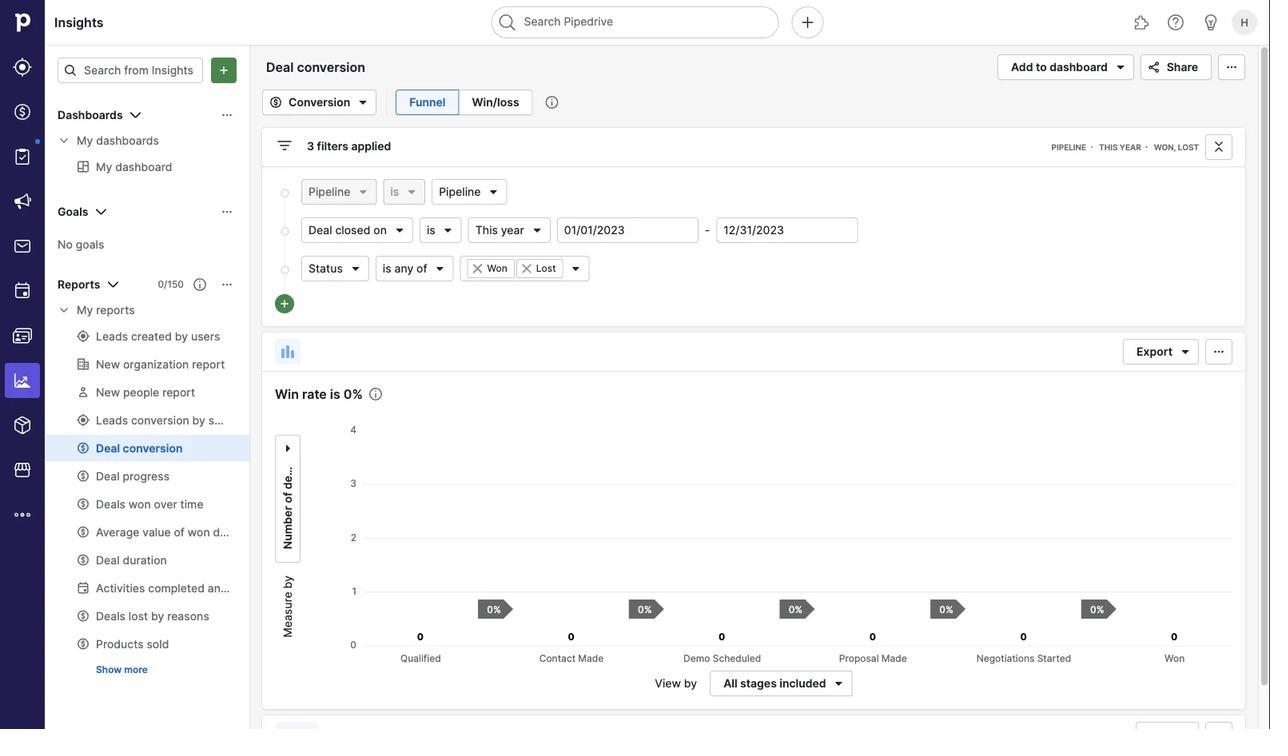 Task type: vqa. For each thing, say whether or not it's contained in the screenshot.
color primary image in dashboards Button
yes



Task type: describe. For each thing, give the bounding box(es) containing it.
Status field
[[302, 256, 369, 282]]

insights image
[[13, 371, 32, 390]]

0 vertical spatial this year
[[1100, 142, 1142, 152]]

won
[[488, 263, 508, 274]]

number
[[281, 506, 295, 550]]

conversion button
[[262, 90, 377, 115]]

color primary image inside conversion button
[[266, 96, 286, 109]]

export button
[[1124, 339, 1200, 365]]

home image
[[10, 10, 34, 34]]

by for measure by
[[281, 576, 295, 589]]

0%
[[344, 386, 363, 402]]

all
[[724, 677, 738, 691]]

year inside popup button
[[501, 224, 525, 237]]

quick help image
[[1167, 13, 1186, 32]]

status
[[309, 262, 343, 276]]

none field containing won
[[460, 256, 590, 282]]

is any of button
[[376, 256, 454, 282]]

Search from Insights text field
[[58, 58, 203, 83]]

goals button
[[45, 199, 250, 225]]

0 horizontal spatial pipeline
[[309, 185, 351, 199]]

color primary image inside "goals" button
[[221, 206, 234, 218]]

color undefined image
[[13, 147, 32, 166]]

add to dashboard
[[1012, 60, 1108, 74]]

is button
[[420, 218, 462, 243]]

filters
[[317, 140, 349, 153]]

measure
[[281, 592, 295, 638]]

is inside popup button
[[427, 224, 436, 237]]

included
[[780, 677, 827, 691]]

view by
[[655, 677, 698, 691]]

add
[[1012, 60, 1034, 74]]

no goals
[[58, 238, 104, 251]]

deal closed on button
[[302, 218, 413, 243]]

any
[[395, 262, 414, 276]]

2 pipeline field from the left
[[432, 179, 508, 205]]

color primary image inside the 'pipeline' popup button
[[488, 186, 500, 198]]

closed
[[335, 224, 371, 237]]

my for my reports
[[77, 304, 93, 317]]

is field for this year
[[420, 218, 462, 243]]

deal
[[309, 224, 332, 237]]

lost inside field
[[537, 263, 556, 274]]

on
[[374, 224, 387, 237]]

Deal closed on field
[[302, 218, 413, 243]]

of inside button
[[281, 493, 295, 504]]

goals inside button
[[58, 205, 88, 219]]

number of deals button
[[275, 435, 301, 563]]

to
[[1037, 60, 1048, 74]]

this year inside popup button
[[476, 224, 525, 237]]

color secondary image
[[58, 134, 70, 147]]

applied
[[351, 140, 391, 153]]

status button
[[302, 256, 369, 282]]

insights
[[54, 14, 104, 30]]

add to dashboard button
[[998, 54, 1135, 80]]

1 horizontal spatial lost
[[1179, 142, 1200, 152]]

-
[[705, 224, 710, 237]]

color primary inverted image
[[214, 64, 234, 77]]

1 vertical spatial reports
[[96, 304, 135, 317]]

color primary image inside all stages included button
[[830, 677, 849, 690]]

is field for pipeline
[[383, 179, 426, 205]]

1 vertical spatial dashboards
[[96, 134, 159, 148]]

share button
[[1141, 54, 1213, 80]]

measure by
[[281, 576, 295, 638]]

color primary image inside the add to dashboard button
[[1112, 58, 1131, 77]]

color primary image inside status popup button
[[349, 262, 362, 275]]

color secondary image
[[58, 304, 70, 317]]

dashboards inside button
[[58, 108, 123, 122]]

export
[[1137, 345, 1173, 359]]

pipeline button
[[432, 179, 508, 205]]

win
[[275, 386, 299, 402]]

more
[[124, 664, 148, 676]]

won, lost
[[1155, 142, 1200, 152]]

color primary inverted image
[[278, 298, 291, 310]]

color primary image inside is any of popup button
[[434, 262, 447, 275]]

campaigns image
[[13, 192, 32, 211]]

my for my dashboards
[[77, 134, 93, 148]]

0 vertical spatial this
[[1100, 142, 1118, 152]]

2 horizontal spatial pipeline
[[1052, 142, 1087, 152]]

Search Pipedrive field
[[491, 6, 779, 38]]



Task type: locate. For each thing, give the bounding box(es) containing it.
funnel
[[410, 96, 446, 109]]

0 horizontal spatial pipeline field
[[302, 179, 377, 205]]

is
[[391, 185, 399, 199], [427, 224, 436, 237], [383, 262, 392, 276], [330, 386, 341, 402]]

is field up "is any of" field
[[420, 218, 462, 243]]

dashboard
[[1050, 60, 1108, 74]]

1 horizontal spatial this year
[[1100, 142, 1142, 152]]

h
[[1241, 16, 1249, 28]]

my dashboards
[[77, 134, 159, 148]]

1 my from the top
[[77, 134, 93, 148]]

sales inbox image
[[13, 237, 32, 256]]

color primary image inside "goals" button
[[92, 202, 111, 222]]

1 horizontal spatial of
[[417, 262, 428, 276]]

info image
[[369, 388, 382, 401]]

dashboards down dashboards button at the top left
[[96, 134, 159, 148]]

0 horizontal spatial mm/dd/yyyy text field
[[557, 218, 699, 243]]

this
[[1100, 142, 1118, 152], [476, 224, 498, 237]]

color primary image inside number of deals button
[[282, 439, 294, 458]]

color primary image inside export button
[[1177, 346, 1196, 358]]

Deal conversion field
[[262, 57, 390, 78]]

0 vertical spatial by
[[281, 576, 295, 589]]

1 horizontal spatial this
[[1100, 142, 1118, 152]]

this year
[[1100, 142, 1142, 152], [476, 224, 525, 237]]

None field
[[460, 256, 590, 282]]

is field
[[383, 179, 426, 205], [420, 218, 462, 243]]

is any of field
[[376, 256, 454, 282]]

this year up won
[[476, 224, 525, 237]]

activities image
[[13, 282, 32, 301]]

mm/dd/yyyy text field right -
[[717, 218, 858, 243]]

1 horizontal spatial pipeline
[[439, 185, 481, 199]]

this year button
[[468, 218, 551, 243]]

win/loss button
[[459, 90, 533, 115]]

1 vertical spatial year
[[501, 224, 525, 237]]

this up won
[[476, 224, 498, 237]]

info image
[[546, 96, 559, 109]]

color primary image inside 'deal closed on' popup button
[[393, 224, 406, 237]]

conversion
[[289, 96, 350, 109]]

deals
[[281, 461, 295, 490]]

1 horizontal spatial by
[[684, 677, 698, 691]]

1 vertical spatial of
[[281, 493, 295, 504]]

of inside popup button
[[417, 262, 428, 276]]

pipeline
[[1052, 142, 1087, 152], [309, 185, 351, 199], [439, 185, 481, 199]]

color primary image inside conversion button
[[354, 93, 373, 112]]

0 vertical spatial of
[[417, 262, 428, 276]]

by for view by
[[684, 677, 698, 691]]

0 horizontal spatial year
[[501, 224, 525, 237]]

0 horizontal spatial of
[[281, 493, 295, 504]]

0 horizontal spatial this
[[476, 224, 498, 237]]

color primary image inside share button
[[1145, 61, 1164, 74]]

color primary image inside this year popup button
[[531, 224, 544, 237]]

region
[[307, 417, 1233, 673]]

lost right won
[[537, 263, 556, 274]]

stages
[[741, 677, 777, 691]]

1 mm/dd/yyyy text field from the left
[[557, 218, 699, 243]]

is down the applied
[[391, 185, 399, 199]]

1 vertical spatial by
[[684, 677, 698, 691]]

my
[[77, 134, 93, 148], [77, 304, 93, 317]]

share
[[1168, 60, 1199, 74]]

all stages included button
[[710, 671, 853, 697]]

goals up no
[[58, 205, 88, 219]]

leads image
[[13, 58, 32, 77]]

show more
[[96, 664, 148, 676]]

Pipeline field
[[302, 179, 377, 205], [432, 179, 508, 205]]

more image
[[13, 505, 32, 525]]

my right color secondary image
[[77, 304, 93, 317]]

products image
[[13, 416, 32, 435]]

of down deals
[[281, 493, 295, 504]]

show
[[96, 664, 122, 676]]

deal closed on
[[309, 224, 387, 237]]

all stages included
[[724, 677, 827, 691]]

this inside popup button
[[476, 224, 498, 237]]

dashboards button
[[45, 102, 250, 128]]

by
[[281, 576, 295, 589], [684, 677, 698, 691]]

this left won, at the top of page
[[1100, 142, 1118, 152]]

deals image
[[13, 102, 32, 122]]

color primary image
[[1112, 58, 1131, 77], [1223, 61, 1242, 74], [354, 93, 373, 112], [275, 136, 294, 155], [357, 186, 370, 198], [221, 206, 234, 218], [393, 224, 406, 237], [442, 224, 455, 237], [104, 275, 123, 294], [194, 278, 206, 291], [221, 278, 234, 291], [1177, 346, 1196, 358], [1210, 346, 1229, 358]]

won,
[[1155, 142, 1177, 152]]

is left 0%
[[330, 386, 341, 402]]

win/loss
[[472, 96, 520, 109]]

no
[[58, 238, 73, 251]]

mm/dd/yyyy text field left -
[[557, 218, 699, 243]]

0 vertical spatial lost
[[1179, 142, 1200, 152]]

view
[[655, 677, 681, 691]]

reports right color secondary image
[[96, 304, 135, 317]]

pipeline field up is popup button
[[432, 179, 508, 205]]

0 vertical spatial reports
[[58, 278, 100, 292]]

show more button
[[90, 661, 154, 680]]

1 vertical spatial goals
[[76, 238, 104, 251]]

3 filters applied
[[307, 140, 391, 153]]

color primary image inside is popup button
[[442, 224, 455, 237]]

0 vertical spatial my
[[77, 134, 93, 148]]

year left won, at the top of page
[[1120, 142, 1142, 152]]

0/150
[[158, 279, 184, 290]]

menu
[[0, 0, 45, 729]]

is up is any of popup button
[[427, 224, 436, 237]]

lost right won, at the top of page
[[1179, 142, 1200, 152]]

lost
[[1179, 142, 1200, 152], [537, 263, 556, 274]]

1 vertical spatial this year
[[476, 224, 525, 237]]

color primary image
[[1145, 61, 1164, 74], [64, 64, 77, 77], [266, 96, 286, 109], [126, 106, 145, 125], [221, 109, 234, 122], [1210, 141, 1229, 154], [406, 186, 418, 198], [488, 186, 500, 198], [92, 202, 111, 222], [531, 224, 544, 237], [349, 262, 362, 275], [434, 262, 447, 275], [472, 262, 484, 275], [521, 262, 533, 275], [570, 262, 583, 275], [278, 342, 298, 362], [282, 439, 294, 458], [830, 677, 849, 690]]

2 my from the top
[[77, 304, 93, 317]]

0 vertical spatial dashboards
[[58, 108, 123, 122]]

is any of
[[383, 262, 428, 276]]

This year field
[[468, 218, 551, 243]]

0 vertical spatial is field
[[383, 179, 426, 205]]

0 vertical spatial goals
[[58, 205, 88, 219]]

pipeline field up deal closed on
[[302, 179, 377, 205]]

of
[[417, 262, 428, 276], [281, 493, 295, 504]]

reports up color secondary image
[[58, 278, 100, 292]]

is inside popup button
[[383, 262, 392, 276]]

my reports
[[77, 304, 135, 317]]

0 horizontal spatial lost
[[537, 263, 556, 274]]

number of deals
[[281, 461, 295, 550]]

by up measure
[[281, 576, 295, 589]]

sales assistant image
[[1202, 13, 1221, 32]]

0 vertical spatial year
[[1120, 142, 1142, 152]]

pipeline inside popup button
[[439, 185, 481, 199]]

this year left won, at the top of page
[[1100, 142, 1142, 152]]

by right view at the right bottom
[[684, 677, 698, 691]]

funnel button
[[396, 90, 459, 115]]

1 vertical spatial this
[[476, 224, 498, 237]]

win rate is 0%
[[275, 386, 363, 402]]

h button
[[1229, 6, 1261, 38]]

rate
[[302, 386, 327, 402]]

year up won
[[501, 224, 525, 237]]

2 mm/dd/yyyy text field from the left
[[717, 218, 858, 243]]

is left any
[[383, 262, 392, 276]]

marketplace image
[[13, 461, 32, 480]]

is field up on
[[383, 179, 426, 205]]

year
[[1120, 142, 1142, 152], [501, 224, 525, 237]]

1 horizontal spatial pipeline field
[[432, 179, 508, 205]]

quick add image
[[799, 13, 818, 32]]

MM/DD/YYYY text field
[[557, 218, 699, 243], [717, 218, 858, 243]]

goals
[[58, 205, 88, 219], [76, 238, 104, 251]]

1 vertical spatial my
[[77, 304, 93, 317]]

dashboards up color secondary icon
[[58, 108, 123, 122]]

of right any
[[417, 262, 428, 276]]

1 pipeline field from the left
[[302, 179, 377, 205]]

0 horizontal spatial by
[[281, 576, 295, 589]]

reports
[[58, 278, 100, 292], [96, 304, 135, 317]]

1 vertical spatial lost
[[537, 263, 556, 274]]

0 horizontal spatial this year
[[476, 224, 525, 237]]

my right color secondary icon
[[77, 134, 93, 148]]

goals right no
[[76, 238, 104, 251]]

1 horizontal spatial mm/dd/yyyy text field
[[717, 218, 858, 243]]

dashboards
[[58, 108, 123, 122], [96, 134, 159, 148]]

1 vertical spatial is field
[[420, 218, 462, 243]]

contacts image
[[13, 326, 32, 346]]

menu item
[[0, 358, 45, 403]]

1 horizontal spatial year
[[1120, 142, 1142, 152]]

3
[[307, 140, 314, 153]]



